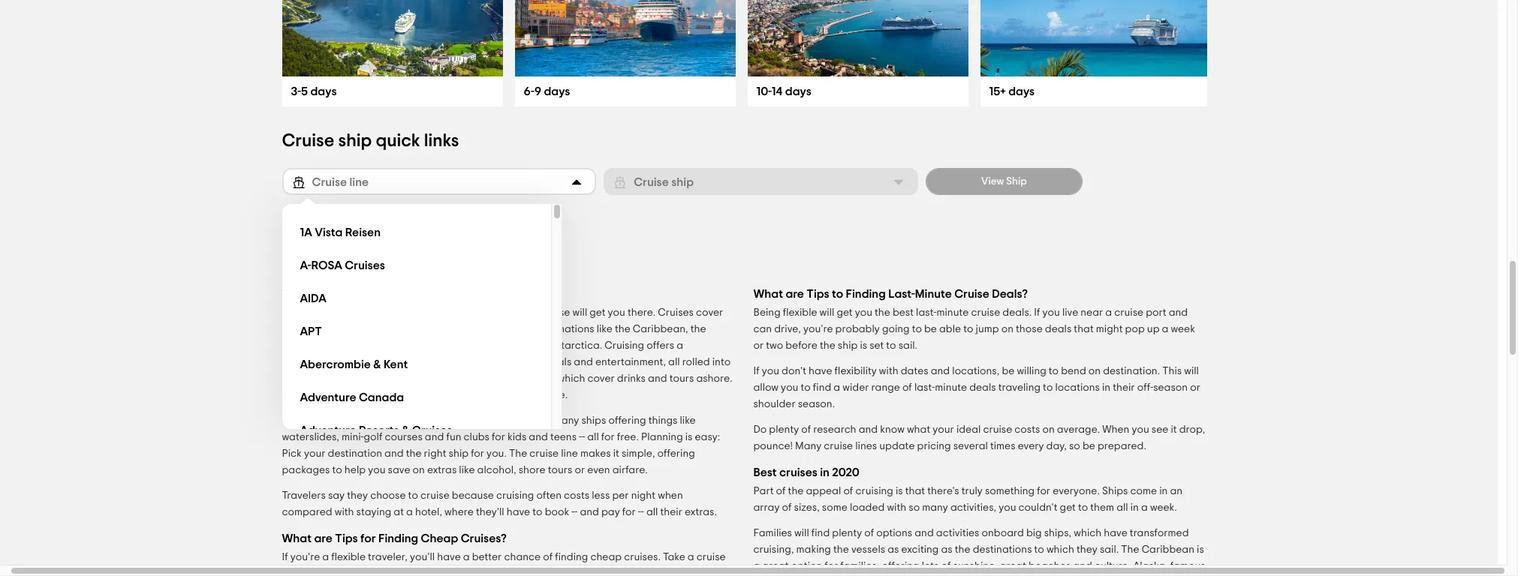 Task type: describe. For each thing, give the bounding box(es) containing it.
and inside travelers say they choose to cruise because cruising often costs less per night when compared with staying at a hotel, where they'll have to book -- and pay for -- all their extras.
[[580, 508, 599, 518]]

mini-
[[342, 432, 364, 443]]

get inside the being flexible will get you the best last-minute cruise deals. if you live near a cruise port and can drive, you're probably going to be able to jump on those deals that might pop up a week or two before the ship is set to sail.
[[837, 308, 853, 318]]

costs inside travelers say they choose to cruise because cruising often costs less per night when compared with staying at a hotel, where they'll have to book -- and pay for -- all their extras.
[[564, 491, 590, 502]]

families, inside families will find plenty of options and activities onboard big ships, which have transformed cruising, making the vessels as exciting as the destinations to which they sail. the caribbean is a great option for families, offering lots of sunshine, great beaches and culture. alaska, famo
[[840, 562, 880, 572]]

clubs
[[464, 432, 489, 443]]

millions
[[364, 324, 399, 335]]

to up season.
[[801, 383, 811, 393]]

if inside if you don't have flexibility with dates and locations, be willing to bend on destination. this will allow you to find a wider range of last-minute deals traveling to locations in their off-season or shoulder season.
[[753, 366, 760, 377]]

port
[[1146, 308, 1166, 318]]

jump
[[976, 324, 999, 335]]

destinations inside families will find plenty of options and activities onboard big ships, which have transformed cruising, making the vessels as exciting as the destinations to which they sail. the caribbean is a great option for families, offering lots of sunshine, great beaches and culture. alaska, famo
[[973, 545, 1032, 556]]

even inside cruises also provide a wonderful option for families, with many ships offering things like waterslides, mini-golf courses and fun clubs for kids and teens -- all for free. planning is easy: pick your destination and the right ship for you. the cruise line makes it simple, offering packages to help you save on extras like alcohol, shore tours or even airfare.
[[587, 466, 610, 476]]

some
[[305, 374, 332, 384]]

live
[[1062, 308, 1078, 318]]

a-
[[300, 259, 311, 271]]

what for what are tips to finding last-minute cruise deals?
[[753, 288, 783, 300]]

last- inside if you don't have flexibility with dates and locations, be willing to bend on destination. this will allow you to find a wider range of last-minute deals traveling to locations in their off-season or shoulder season.
[[914, 383, 935, 393]]

ships
[[581, 416, 606, 426]]

a-rosa cruises
[[300, 259, 385, 271]]

minute inside if you don't have flexibility with dates and locations, be willing to bend on destination. this will allow you to find a wider range of last-minute deals traveling to locations in their off-season or shoulder season.
[[935, 383, 967, 393]]

adventure for adventure resorts & cruises
[[300, 425, 356, 437]]

will inside if you don't have flexibility with dates and locations, be willing to bend on destination. this will allow you to find a wider range of last-minute deals traveling to locations in their off-season or shoulder season.
[[1184, 366, 1199, 377]]

inside
[[660, 569, 688, 577]]

locations,
[[952, 366, 1000, 377]]

lots
[[922, 562, 939, 572]]

in down come
[[1131, 503, 1139, 514]]

what for what are tips for finding cheap cruises? if you're a flexible traveler, you'll have a better chance of finding cheap cruises. take a cruise that doesn't sail over the summer or holidays, when prices are highest. book an inside cabin, o
[[282, 533, 312, 545]]

do
[[753, 425, 767, 435]]

a inside families will find plenty of options and activities onboard big ships, which have transformed cruising, making the vessels as exciting as the destinations to which they sail. the caribbean is a great option for families, offering lots of sunshine, great beaches and culture. alaska, famo
[[753, 562, 760, 572]]

2 as from the left
[[941, 545, 953, 556]]

on inside do plenty of research and know what your ideal cruise costs on average. when you see it drop, pounce! many cruise lines update pricing several times every day, so be prepared.
[[1042, 425, 1055, 435]]

to up probably
[[832, 288, 843, 300]]

a inside travelers say they choose to cruise because cruising often costs less per night when compared with staying at a hotel, where they'll have to book -- and pay for -- all their extras.
[[406, 508, 413, 518]]

tours inside if you have a place on your bucket list, chances are, a cruise will get you there. cruises cover the world, taking millions of passengers each year to destinations like the caribbean, the bahamas, alaska, europe, the mediterranean and even antarctica. cruising offers a tremendous value, with trips that include your lodging, meals and entertainment, all rolled into one. some cruise lines even offer fully inclusive vacations, which cover drinks and tours ashore. cruising means seeing the world while unpacking only once.
[[669, 374, 694, 384]]

cruise inside cruises also provide a wonderful option for families, with many ships offering things like waterslides, mini-golf courses and fun clubs for kids and teens -- all for free. planning is easy: pick your destination and the right ship for you. the cruise line makes it simple, offering packages to help you save on extras like alcohol, shore tours or even airfare.
[[530, 449, 559, 460]]

range
[[871, 383, 900, 393]]

of up vessels
[[864, 529, 874, 539]]

golf
[[364, 432, 382, 443]]

ideal
[[956, 425, 981, 435]]

alaska, inside families will find plenty of options and activities onboard big ships, which have transformed cruising, making the vessels as exciting as the destinations to which they sail. the caribbean is a great option for families, offering lots of sunshine, great beaches and culture. alaska, famo
[[1133, 562, 1168, 572]]

to up hotel,
[[408, 491, 418, 502]]

of down 2020
[[843, 487, 853, 497]]

vista
[[315, 226, 343, 238]]

the down what are tips to finding last-minute cruise deals?
[[875, 308, 890, 318]]

is inside families will find plenty of options and activities onboard big ships, which have transformed cruising, making the vessels as exciting as the destinations to which they sail. the caribbean is a great option for families, offering lots of sunshine, great beaches and culture. alaska, famo
[[1197, 545, 1204, 556]]

for inside travelers say they choose to cruise because cruising often costs less per night when compared with staying at a hotel, where they'll have to book -- and pay for -- all their extras.
[[622, 508, 636, 518]]

cruise for cruise ship
[[634, 176, 669, 188]]

cruises also provide a wonderful option for families, with many ships offering things like waterslides, mini-golf courses and fun clubs for kids and teens -- all for free. planning is easy: pick your destination and the right ship for you. the cruise line makes it simple, offering packages to help you save on extras like alcohol, shore tours or even airfare.
[[282, 416, 720, 476]]

cruise for cruise line
[[312, 176, 347, 188]]

staying
[[356, 508, 391, 518]]

that inside part of the appeal of cruising is that there's truly something for everyone. ships come in an array of sizes, some loaded with so many activities, you couldn't get to them all in a week.
[[905, 487, 925, 497]]

you inside cruises also provide a wonderful option for families, with many ships offering things like waterslides, mini-golf courses and fun clubs for kids and teens -- all for free. planning is easy: pick your destination and the right ship for you. the cruise line makes it simple, offering packages to help you save on extras like alcohol, shore tours or even airfare.
[[368, 466, 386, 476]]

are for for
[[314, 533, 333, 545]]

off-
[[1137, 383, 1153, 393]]

all inside part of the appeal of cruising is that there's truly something for everyone. ships come in an array of sizes, some loaded with so many activities, you couldn't get to them all in a week.
[[1117, 503, 1128, 514]]

they inside families will find plenty of options and activities onboard big ships, which have transformed cruising, making the vessels as exciting as the destinations to which they sail. the caribbean is a great option for families, offering lots of sunshine, great beaches and culture. alaska, famo
[[1077, 545, 1098, 556]]

book
[[545, 508, 569, 518]]

caribbean
[[1142, 545, 1195, 556]]

cruise for cruise ship quick links
[[282, 132, 334, 150]]

packages
[[282, 466, 330, 476]]

what
[[907, 425, 930, 435]]

you down why
[[290, 308, 308, 318]]

drive,
[[774, 324, 801, 335]]

and right drinks
[[648, 374, 667, 384]]

have inside if you have a place on your bucket list, chances are, a cruise will get you there. cruises cover the world, taking millions of passengers each year to destinations like the caribbean, the bahamas, alaska, europe, the mediterranean and even antarctica. cruising offers a tremendous value, with trips that include your lodging, meals and entertainment, all rolled into one. some cruise lines even offer fully inclusive vacations, which cover drinks and tours ashore. cruising means seeing the world while unpacking only once.
[[310, 308, 334, 318]]

waterslides,
[[282, 432, 339, 443]]

cruise down abercrombie & kent
[[334, 374, 363, 384]]

cruising guide
[[282, 246, 402, 264]]

1 vertical spatial cruising
[[605, 341, 644, 351]]

cruise inside travelers say they choose to cruise because cruising often costs less per night when compared with staying at a hotel, where they'll have to book -- and pay for -- all their extras.
[[420, 491, 450, 502]]

cruise up place
[[345, 288, 378, 300]]

trips
[[394, 357, 416, 368]]

destination.
[[1103, 366, 1160, 377]]

6-9 days link
[[524, 86, 570, 98]]

tips for to
[[807, 288, 829, 300]]

cruise up jump
[[971, 308, 1000, 318]]

0 horizontal spatial like
[[459, 466, 475, 476]]

0 vertical spatial &
[[373, 359, 381, 371]]

flexibility
[[835, 366, 877, 377]]

of left the sizes, at the bottom of page
[[782, 503, 792, 514]]

to down willing
[[1043, 383, 1053, 393]]

1 vertical spatial which
[[1074, 529, 1102, 539]]

for down 'clubs'
[[471, 449, 484, 460]]

and up right
[[425, 432, 444, 443]]

seeing
[[358, 390, 390, 401]]

you up probably
[[855, 308, 872, 318]]

2 great from the left
[[1000, 562, 1026, 572]]

allow
[[753, 383, 779, 393]]

cruise up pop
[[1114, 308, 1144, 318]]

traveler,
[[368, 553, 408, 563]]

a right take
[[335, 288, 342, 300]]

of right part
[[776, 487, 786, 497]]

shoulder
[[753, 399, 796, 410]]

1 horizontal spatial even
[[523, 341, 546, 351]]

the down there.
[[615, 324, 631, 335]]

caribbean,
[[633, 324, 688, 335]]

a up doesn't
[[322, 553, 329, 563]]

cruises
[[779, 467, 817, 479]]

to right going
[[912, 324, 922, 335]]

makes
[[580, 449, 611, 460]]

get inside part of the appeal of cruising is that there's truly something for everyone. ships come in an array of sizes, some loaded with so many activities, you couldn't get to them all in a week.
[[1060, 503, 1076, 514]]

the left apt
[[282, 324, 298, 335]]

the inside cruises also provide a wonderful option for families, with many ships offering things like waterslides, mini-golf courses and fun clubs for kids and teens -- all for free. planning is easy: pick your destination and the right ship for you. the cruise line makes it simple, offering packages to help you save on extras like alcohol, shore tours or even airfare.
[[509, 449, 527, 460]]

for up the you.
[[492, 432, 505, 443]]

a inside part of the appeal of cruising is that there's truly something for everyone. ships come in an array of sizes, some loaded with so many activities, you couldn't get to them all in a week.
[[1141, 503, 1148, 514]]

offer
[[415, 374, 438, 384]]

list box containing 1a vista reisen
[[282, 204, 563, 447]]

simple,
[[622, 449, 655, 460]]

you'll
[[410, 553, 435, 563]]

cruises up 'why take a cruise vacation?'
[[345, 259, 385, 271]]

before
[[786, 341, 818, 351]]

have inside families will find plenty of options and activities onboard big ships, which have transformed cruising, making the vessels as exciting as the destinations to which they sail. the caribbean is a great option for families, offering lots of sunshine, great beaches and culture. alaska, famo
[[1104, 529, 1128, 539]]

list,
[[449, 308, 465, 318]]

of inside what are tips for finding cheap cruises? if you're a flexible traveler, you'll have a better chance of finding cheap cruises. take a cruise that doesn't sail over the summer or holidays, when prices are highest. book an inside cabin, o
[[543, 553, 553, 563]]

their inside travelers say they choose to cruise because cruising often costs less per night when compared with staying at a hotel, where they'll have to book -- and pay for -- all their extras.
[[660, 508, 682, 518]]

all inside cruises also provide a wonderful option for families, with many ships offering things like waterslides, mini-golf courses and fun clubs for kids and teens -- all for free. planning is easy: pick your destination and the right ship for you. the cruise line makes it simple, offering packages to help you save on extras like alcohol, shore tours or even airfare.
[[587, 432, 599, 443]]

lines inside if you have a place on your bucket list, chances are, a cruise will get you there. cruises cover the world, taking millions of passengers each year to destinations like the caribbean, the bahamas, alaska, europe, the mediterranean and even antarctica. cruising offers a tremendous value, with trips that include your lodging, meals and entertainment, all rolled into one. some cruise lines even offer fully inclusive vacations, which cover drinks and tours ashore. cruising means seeing the world while unpacking only once.
[[366, 374, 387, 384]]

if inside the being flexible will get you the best last-minute cruise deals. if you live near a cruise port and can drive, you're probably going to be able to jump on those deals that might pop up a week or two before the ship is set to sail.
[[1034, 308, 1040, 318]]

0 vertical spatial cover
[[696, 308, 723, 318]]

summer
[[402, 569, 439, 577]]

with inside if you have a place on your bucket list, chances are, a cruise will get you there. cruises cover the world, taking millions of passengers each year to destinations like the caribbean, the bahamas, alaska, europe, the mediterranean and even antarctica. cruising offers a tremendous value, with trips that include your lodging, meals and entertainment, all rolled into one. some cruise lines even offer fully inclusive vacations, which cover drinks and tours ashore. cruising means seeing the world while unpacking only once.
[[373, 357, 392, 368]]

ship inside popup button
[[671, 176, 694, 188]]

cruise ship quick links
[[282, 132, 459, 150]]

cruise right are, on the bottom left of page
[[541, 308, 570, 318]]

and inside the being flexible will get you the best last-minute cruise deals. if you live near a cruise port and can drive, you're probably going to be able to jump on those deals that might pop up a week or two before the ship is set to sail.
[[1169, 308, 1188, 318]]

plenty inside do plenty of research and know what your ideal cruise costs on average. when you see it drop, pounce! many cruise lines update pricing several times every day, so be prepared.
[[769, 425, 799, 435]]

3-5 days link
[[291, 86, 337, 98]]

2 vertical spatial which
[[1047, 545, 1074, 556]]

only
[[519, 390, 539, 401]]

line inside cruises also provide a wonderful option for families, with many ships offering things like waterslides, mini-golf courses and fun clubs for kids and teens -- all for free. planning is easy: pick your destination and the right ship for you. the cruise line makes it simple, offering packages to help you save on extras like alcohol, shore tours or even airfare.
[[561, 449, 578, 460]]

a up holidays,
[[463, 553, 470, 563]]

to left bend
[[1049, 366, 1059, 377]]

see
[[1152, 425, 1169, 435]]

pricing
[[917, 441, 951, 452]]

the down activities
[[955, 545, 971, 556]]

be inside the being flexible will get you the best last-minute cruise deals. if you live near a cruise port and can drive, you're probably going to be able to jump on those deals that might pop up a week or two before the ship is set to sail.
[[924, 324, 937, 335]]

vacation?
[[380, 288, 434, 300]]

1 vertical spatial offering
[[657, 449, 695, 460]]

and inside do plenty of research and know what your ideal cruise costs on average. when you see it drop, pounce! many cruise lines update pricing several times every day, so be prepared.
[[859, 425, 878, 435]]

of inside if you have a place on your bucket list, chances are, a cruise will get you there. cruises cover the world, taking millions of passengers each year to destinations like the caribbean, the bahamas, alaska, europe, the mediterranean and even antarctica. cruising offers a tremendous value, with trips that include your lodging, meals and entertainment, all rolled into one. some cruise lines even offer fully inclusive vacations, which cover drinks and tours ashore. cruising means seeing the world while unpacking only once.
[[402, 324, 411, 335]]

find inside families will find plenty of options and activities onboard big ships, which have transformed cruising, making the vessels as exciting as the destinations to which they sail. the caribbean is a great option for families, offering lots of sunshine, great beaches and culture. alaska, famo
[[812, 529, 830, 539]]

meals
[[543, 357, 572, 368]]

one.
[[282, 374, 303, 384]]

the up the trips
[[409, 341, 425, 351]]

cruises up right
[[412, 425, 452, 437]]

days for 10-14 days
[[785, 86, 811, 98]]

1 horizontal spatial are
[[560, 569, 576, 577]]

4 days from the left
[[1009, 86, 1035, 98]]

a right offers
[[677, 341, 683, 351]]

flexible inside the being flexible will get you the best last-minute cruise deals. if you live near a cruise port and can drive, you're probably going to be able to jump on those deals that might pop up a week or two before the ship is set to sail.
[[783, 308, 817, 318]]

prices
[[527, 569, 557, 577]]

alaska, inside if you have a place on your bucket list, chances are, a cruise will get you there. cruises cover the world, taking millions of passengers each year to destinations like the caribbean, the bahamas, alaska, europe, the mediterranean and even antarctica. cruising offers a tremendous value, with trips that include your lodging, meals and entertainment, all rolled into one. some cruise lines even offer fully inclusive vacations, which cover drinks and tours ashore. cruising means seeing the world while unpacking only once.
[[332, 341, 367, 351]]

their inside if you don't have flexibility with dates and locations, be willing to bend on destination. this will allow you to find a wider range of last-minute deals traveling to locations in their off-season or shoulder season.
[[1113, 383, 1135, 393]]

option inside families will find plenty of options and activities onboard big ships, which have transformed cruising, making the vessels as exciting as the destinations to which they sail. the caribbean is a great option for families, offering lots of sunshine, great beaches and culture. alaska, famo
[[791, 562, 822, 572]]

destinations inside if you have a place on your bucket list, chances are, a cruise will get you there. cruises cover the world, taking millions of passengers each year to destinations like the caribbean, the bahamas, alaska, europe, the mediterranean and even antarctica. cruising offers a tremendous value, with trips that include your lodging, meals and entertainment, all rolled into one. some cruise lines even offer fully inclusive vacations, which cover drinks and tours ashore. cruising means seeing the world while unpacking only once.
[[535, 324, 594, 335]]

a up might
[[1105, 308, 1112, 318]]

and up "exciting"
[[915, 529, 934, 539]]

sunshine,
[[953, 562, 998, 572]]

you up allow
[[762, 366, 779, 377]]

cruise up times
[[983, 425, 1012, 435]]

if you have a place on your bucket list, chances are, a cruise will get you there. cruises cover the world, taking millions of passengers each year to destinations like the caribbean, the bahamas, alaska, europe, the mediterranean and even antarctica. cruising offers a tremendous value, with trips that include your lodging, meals and entertainment, all rolled into one. some cruise lines even offer fully inclusive vacations, which cover drinks and tours ashore. cruising means seeing the world while unpacking only once.
[[282, 308, 733, 401]]

0 horizontal spatial offering
[[608, 416, 646, 426]]

times
[[990, 441, 1016, 452]]

to right able
[[963, 324, 973, 335]]

where
[[445, 508, 474, 518]]

to left book
[[533, 508, 543, 518]]

going
[[882, 324, 910, 335]]

cruise down research
[[824, 441, 853, 452]]

with inside if you don't have flexibility with dates and locations, be willing to bend on destination. this will allow you to find a wider range of last-minute deals traveling to locations in their off-season or shoulder season.
[[879, 366, 898, 377]]

sail. inside the being flexible will get you the best last-minute cruise deals. if you live near a cruise port and can drive, you're probably going to be able to jump on those deals that might pop up a week or two before the ship is set to sail.
[[898, 341, 918, 351]]

last- inside the being flexible will get you the best last-minute cruise deals. if you live near a cruise port and can drive, you're probably going to be able to jump on those deals that might pop up a week or two before the ship is set to sail.
[[916, 308, 937, 318]]

are,
[[511, 308, 530, 318]]

loaded
[[850, 503, 885, 514]]

the up rolled
[[691, 324, 706, 335]]

research
[[813, 425, 856, 435]]

several
[[953, 441, 988, 452]]

week.
[[1150, 503, 1177, 514]]

will inside families will find plenty of options and activities onboard big ships, which have transformed cruising, making the vessels as exciting as the destinations to which they sail. the caribbean is a great option for families, offering lots of sunshine, great beaches and culture. alaska, famo
[[794, 529, 809, 539]]

year
[[499, 324, 521, 335]]

1 vertical spatial like
[[680, 416, 696, 426]]

part of the appeal of cruising is that there's truly something for everyone. ships come in an array of sizes, some loaded with so many activities, you couldn't get to them all in a week.
[[753, 487, 1183, 514]]

and right kids
[[529, 432, 548, 443]]

to inside families will find plenty of options and activities onboard big ships, which have transformed cruising, making the vessels as exciting as the destinations to which they sail. the caribbean is a great option for families, offering lots of sunshine, great beaches and culture. alaska, famo
[[1034, 545, 1044, 556]]

drop,
[[1179, 425, 1205, 435]]

tips for for
[[335, 533, 358, 545]]

all inside travelers say they choose to cruise because cruising often costs less per night when compared with staying at a hotel, where they'll have to book -- and pay for -- all their extras.
[[646, 508, 658, 518]]

chances
[[467, 308, 508, 318]]

the left vessels
[[833, 545, 849, 556]]

10-14 days
[[756, 86, 811, 98]]

and up save
[[384, 449, 404, 460]]

tremendous
[[282, 357, 339, 368]]

on inside the being flexible will get you the best last-minute cruise deals. if you live near a cruise port and can drive, you're probably going to be able to jump on those deals that might pop up a week or two before the ship is set to sail.
[[1001, 324, 1014, 335]]

array
[[753, 503, 780, 514]]

best
[[753, 467, 777, 479]]

a right are, on the bottom left of page
[[532, 308, 539, 318]]

take
[[663, 553, 685, 563]]

book
[[619, 569, 643, 577]]

a inside if you don't have flexibility with dates and locations, be willing to bend on destination. this will allow you to find a wider range of last-minute deals traveling to locations in their off-season or shoulder season.
[[834, 383, 840, 393]]

day,
[[1046, 441, 1067, 452]]

a right up
[[1162, 324, 1169, 335]]

right
[[424, 449, 446, 460]]

you down don't
[[781, 383, 798, 393]]

on inside cruises also provide a wonderful option for families, with many ships offering things like waterslides, mini-golf courses and fun clubs for kids and teens -- all for free. planning is easy: pick your destination and the right ship for you. the cruise line makes it simple, offering packages to help you save on extras like alcohol, shore tours or even airfare.
[[413, 466, 425, 476]]

sail
[[342, 569, 358, 577]]

locations
[[1055, 383, 1100, 393]]

and down the 'year'
[[502, 341, 521, 351]]

have inside what are tips for finding cheap cruises? if you're a flexible traveler, you'll have a better chance of finding cheap cruises. take a cruise that doesn't sail over the summer or holidays, when prices are highest. book an inside cabin, o
[[437, 553, 461, 563]]

6-9 days
[[524, 86, 570, 98]]

say
[[328, 491, 345, 502]]

kids
[[508, 432, 527, 443]]

with inside travelers say they choose to cruise because cruising often costs less per night when compared with staying at a hotel, where they'll have to book -- and pay for -- all their extras.
[[335, 508, 354, 518]]

and left culture.
[[1073, 562, 1092, 572]]

europe,
[[370, 341, 407, 351]]

if inside what are tips for finding cheap cruises? if you're a flexible traveler, you'll have a better chance of finding cheap cruises. take a cruise that doesn't sail over the summer or holidays, when prices are highest. book an inside cabin, o
[[282, 553, 288, 563]]

of right lots
[[941, 562, 951, 572]]

your down vacation?
[[390, 308, 411, 318]]

your inside do plenty of research and know what your ideal cruise costs on average. when you see it drop, pounce! many cruise lines update pricing several times every day, so be prepared.
[[933, 425, 954, 435]]

have inside if you don't have flexibility with dates and locations, be willing to bend on destination. this will allow you to find a wider range of last-minute deals traveling to locations in their off-season or shoulder season.
[[809, 366, 832, 377]]

in up week. in the bottom right of the page
[[1159, 487, 1168, 497]]

in up the appeal
[[820, 467, 830, 479]]

for inside families will find plenty of options and activities onboard big ships, which have transformed cruising, making the vessels as exciting as the destinations to which they sail. the caribbean is a great option for families, offering lots of sunshine, great beaches and culture. alaska, famo
[[825, 562, 838, 572]]

those
[[1016, 324, 1043, 335]]

less
[[592, 491, 610, 502]]

adventure for adventure canada
[[300, 392, 356, 404]]

when inside what are tips for finding cheap cruises? if you're a flexible traveler, you'll have a better chance of finding cheap cruises. take a cruise that doesn't sail over the summer or holidays, when prices are highest. book an inside cabin, o
[[500, 569, 525, 577]]

the inside cruises also provide a wonderful option for families, with many ships offering things like waterslides, mini-golf courses and fun clubs for kids and teens -- all for free. planning is easy: pick your destination and the right ship for you. the cruise line makes it simple, offering packages to help you save on extras like alcohol, shore tours or even airfare.
[[406, 449, 422, 460]]

to inside if you have a place on your bucket list, chances are, a cruise will get you there. cruises cover the world, taking millions of passengers each year to destinations like the caribbean, the bahamas, alaska, europe, the mediterranean and even antarctica. cruising offers a tremendous value, with trips that include your lodging, meals and entertainment, all rolled into one. some cruise lines even offer fully inclusive vacations, which cover drinks and tours ashore. cruising means seeing the world while unpacking only once.
[[523, 324, 533, 335]]

find inside if you don't have flexibility with dates and locations, be willing to bend on destination. this will allow you to find a wider range of last-minute deals traveling to locations in their off-season or shoulder season.
[[813, 383, 831, 393]]

and down the antarctica. at the bottom left of the page
[[574, 357, 593, 368]]



Task type: vqa. For each thing, say whether or not it's contained in the screenshot.
include
yes



Task type: locate. For each thing, give the bounding box(es) containing it.
0 horizontal spatial when
[[500, 569, 525, 577]]

on inside if you don't have flexibility with dates and locations, be willing to bend on destination. this will allow you to find a wider range of last-minute deals traveling to locations in their off-season or shoulder season.
[[1089, 366, 1101, 377]]

which down meals
[[557, 374, 585, 384]]

tips inside what are tips for finding cheap cruises? if you're a flexible traveler, you'll have a better chance of finding cheap cruises. take a cruise that doesn't sail over the summer or holidays, when prices are highest. book an inside cabin, o
[[335, 533, 358, 545]]

if up those
[[1034, 308, 1040, 318]]

an up week. in the bottom right of the page
[[1170, 487, 1183, 497]]

0 horizontal spatial finding
[[378, 533, 418, 545]]

to right set
[[886, 341, 896, 351]]

you inside part of the appeal of cruising is that there's truly something for everyone. ships come in an array of sizes, some loaded with so many activities, you couldn't get to them all in a week.
[[999, 503, 1016, 514]]

0 vertical spatial deals
[[1045, 324, 1072, 335]]

ships
[[1102, 487, 1128, 497]]

cruise inside what are tips for finding cheap cruises? if you're a flexible traveler, you'll have a better chance of finding cheap cruises. take a cruise that doesn't sail over the summer or holidays, when prices are highest. book an inside cabin, o
[[697, 553, 726, 563]]

1 vertical spatial lines
[[855, 441, 877, 452]]

0 horizontal spatial as
[[888, 545, 899, 556]]

0 vertical spatial destinations
[[535, 324, 594, 335]]

2 vertical spatial be
[[1083, 441, 1095, 452]]

the
[[509, 449, 527, 460], [1121, 545, 1139, 556]]

2 days from the left
[[544, 86, 570, 98]]

offering down "exciting"
[[882, 562, 920, 572]]

in
[[1102, 383, 1111, 393], [820, 467, 830, 479], [1159, 487, 1168, 497], [1131, 503, 1139, 514]]

to
[[832, 288, 843, 300], [523, 324, 533, 335], [912, 324, 922, 335], [963, 324, 973, 335], [886, 341, 896, 351], [1049, 366, 1059, 377], [801, 383, 811, 393], [1043, 383, 1053, 393], [332, 466, 342, 476], [408, 491, 418, 502], [1078, 503, 1088, 514], [533, 508, 543, 518], [1034, 545, 1044, 556]]

ship inside the being flexible will get you the best last-minute cruise deals. if you live near a cruise port and can drive, you're probably going to be able to jump on those deals that might pop up a week or two before the ship is set to sail.
[[838, 341, 858, 351]]

are for to
[[786, 288, 804, 300]]

it down free.
[[613, 449, 619, 460]]

0 horizontal spatial are
[[314, 533, 333, 545]]

0 vertical spatial which
[[557, 374, 585, 384]]

the right before
[[820, 341, 835, 351]]

5
[[301, 86, 308, 98]]

minute inside the being flexible will get you the best last-minute cruise deals. if you live near a cruise port and can drive, you're probably going to be able to jump on those deals that might pop up a week or two before the ship is set to sail.
[[937, 308, 969, 318]]

canada
[[359, 392, 404, 404]]

it inside do plenty of research and know what your ideal cruise costs on average. when you see it drop, pounce! many cruise lines update pricing several times every day, so be prepared.
[[1171, 425, 1177, 435]]

you.
[[487, 449, 507, 460]]

pounce!
[[753, 441, 793, 452]]

&
[[373, 359, 381, 371], [402, 425, 409, 437]]

1 horizontal spatial as
[[941, 545, 953, 556]]

1 horizontal spatial families,
[[840, 562, 880, 572]]

2 vertical spatial offering
[[882, 562, 920, 572]]

being
[[753, 308, 781, 318]]

2 horizontal spatial like
[[680, 416, 696, 426]]

2 vertical spatial cruising
[[282, 390, 322, 401]]

a up "taking"
[[336, 308, 343, 318]]

0 horizontal spatial great
[[762, 562, 789, 572]]

why
[[282, 288, 306, 300]]

every
[[1018, 441, 1044, 452]]

1 vertical spatial the
[[1121, 545, 1139, 556]]

they inside travelers say they choose to cruise because cruising often costs less per night when compared with staying at a hotel, where they'll have to book -- and pay for -- all their extras.
[[347, 491, 368, 502]]

with inside part of the appeal of cruising is that there's truly something for everyone. ships come in an array of sizes, some loaded with so many activities, you couldn't get to them all in a week.
[[887, 503, 906, 514]]

entertainment,
[[595, 357, 666, 368]]

planning
[[641, 432, 683, 443]]

inclusive
[[462, 374, 503, 384]]

days for 6-9 days
[[544, 86, 570, 98]]

even down makes
[[587, 466, 610, 476]]

0 vertical spatial offering
[[608, 416, 646, 426]]

0 vertical spatial finding
[[846, 288, 886, 300]]

your
[[390, 308, 411, 318], [478, 357, 499, 368], [933, 425, 954, 435], [304, 449, 325, 460]]

0 horizontal spatial cruising
[[496, 491, 534, 502]]

that up offer
[[418, 357, 438, 368]]

is up options
[[896, 487, 903, 497]]

many inside cruises also provide a wonderful option for families, with many ships offering things like waterslides, mini-golf courses and fun clubs for kids and teens -- all for free. planning is easy: pick your destination and the right ship for you. the cruise line makes it simple, offering packages to help you save on extras like alcohol, shore tours or even airfare.
[[553, 416, 579, 426]]

0 vertical spatial are
[[786, 288, 804, 300]]

appeal
[[806, 487, 841, 497]]

have down them
[[1104, 529, 1128, 539]]

families, down vessels
[[840, 562, 880, 572]]

1 horizontal spatial you're
[[803, 324, 833, 335]]

it inside cruises also provide a wonderful option for families, with many ships offering things like waterslides, mini-golf courses and fun clubs for kids and teens -- all for free. planning is easy: pick your destination and the right ship for you. the cruise line makes it simple, offering packages to help you save on extras like alcohol, shore tours or even airfare.
[[613, 449, 619, 460]]

0 horizontal spatial tips
[[335, 533, 358, 545]]

so
[[1069, 441, 1080, 452], [909, 503, 920, 514]]

cruises inside cruises also provide a wonderful option for families, with many ships offering things like waterslides, mini-golf courses and fun clubs for kids and teens -- all for free. planning is easy: pick your destination and the right ship for you. the cruise line makes it simple, offering packages to help you save on extras like alcohol, shore tours or even airfare.
[[282, 416, 318, 426]]

1 vertical spatial they
[[1077, 545, 1098, 556]]

1 horizontal spatial get
[[837, 308, 853, 318]]

0 horizontal spatial plenty
[[769, 425, 799, 435]]

able
[[939, 324, 961, 335]]

1 vertical spatial option
[[791, 562, 822, 572]]

why take a cruise vacation?
[[282, 288, 434, 300]]

plenty
[[769, 425, 799, 435], [832, 529, 862, 539]]

families, inside cruises also provide a wonderful option for families, with many ships offering things like waterslides, mini-golf courses and fun clubs for kids and teens -- all for free. planning is easy: pick your destination and the right ship for you. the cruise line makes it simple, offering packages to help you save on extras like alcohol, shore tours or even airfare.
[[490, 416, 529, 426]]

shore
[[519, 466, 546, 476]]

all down ships at the bottom of the page
[[1117, 503, 1128, 514]]

cruises inside if you have a place on your bucket list, chances are, a cruise will get you there. cruises cover the world, taking millions of passengers each year to destinations like the caribbean, the bahamas, alaska, europe, the mediterranean and even antarctica. cruising offers a tremendous value, with trips that include your lodging, meals and entertainment, all rolled into one. some cruise lines even offer fully inclusive vacations, which cover drinks and tours ashore. cruising means seeing the world while unpacking only once.
[[658, 308, 694, 318]]

on
[[375, 308, 387, 318], [1001, 324, 1014, 335], [1089, 366, 1101, 377], [1042, 425, 1055, 435], [413, 466, 425, 476]]

1 horizontal spatial many
[[922, 503, 948, 514]]

or inside what are tips for finding cheap cruises? if you're a flexible traveler, you'll have a better chance of finding cheap cruises. take a cruise that doesn't sail over the summer or holidays, when prices are highest. book an inside cabin, o
[[442, 569, 452, 577]]

0 vertical spatial adventure
[[300, 392, 356, 404]]

1 as from the left
[[888, 545, 899, 556]]

links
[[424, 132, 459, 150]]

some
[[822, 503, 848, 514]]

be left able
[[924, 324, 937, 335]]

finding left last-
[[846, 288, 886, 300]]

0 horizontal spatial sail.
[[898, 341, 918, 351]]

guide
[[353, 246, 402, 264]]

destinations
[[535, 324, 594, 335], [973, 545, 1032, 556]]

on down the deals.
[[1001, 324, 1014, 335]]

many
[[795, 441, 822, 452]]

wider
[[843, 383, 869, 393]]

fun
[[446, 432, 461, 443]]

your up inclusive
[[478, 357, 499, 368]]

have inside travelers say they choose to cruise because cruising often costs less per night when compared with staying at a hotel, where they'll have to book -- and pay for -- all their extras.
[[507, 508, 530, 518]]

alcohol,
[[477, 466, 516, 476]]

1 adventure from the top
[[300, 392, 356, 404]]

have right don't
[[809, 366, 832, 377]]

you're up doesn't
[[290, 553, 320, 563]]

traveling
[[998, 383, 1041, 393]]

0 vertical spatial cruising
[[282, 246, 349, 264]]

0 vertical spatial so
[[1069, 441, 1080, 452]]

0 horizontal spatial destinations
[[535, 324, 594, 335]]

antarctica.
[[548, 341, 602, 351]]

finding
[[846, 288, 886, 300], [378, 533, 418, 545]]

costs up the every
[[1015, 425, 1040, 435]]

that inside what are tips for finding cheap cruises? if you're a flexible traveler, you'll have a better chance of finding cheap cruises. take a cruise that doesn't sail over the summer or holidays, when prices are highest. book an inside cabin, o
[[282, 569, 302, 577]]

great down cruising,
[[762, 562, 789, 572]]

1 horizontal spatial they
[[1077, 545, 1098, 556]]

0 vertical spatial minute
[[937, 308, 969, 318]]

1 vertical spatial sail.
[[1100, 545, 1119, 556]]

0 vertical spatial be
[[924, 324, 937, 335]]

1 vertical spatial costs
[[564, 491, 590, 502]]

0 horizontal spatial tours
[[548, 466, 572, 476]]

you inside do plenty of research and know what your ideal cruise costs on average. when you see it drop, pounce! many cruise lines update pricing several times every day, so be prepared.
[[1132, 425, 1149, 435]]

costs inside do plenty of research and know what your ideal cruise costs on average. when you see it drop, pounce! many cruise lines update pricing several times every day, so be prepared.
[[1015, 425, 1040, 435]]

1 vertical spatial many
[[922, 503, 948, 514]]

will inside the being flexible will get you the best last-minute cruise deals. if you live near a cruise port and can drive, you're probably going to be able to jump on those deals that might pop up a week or two before the ship is set to sail.
[[820, 308, 834, 318]]

cruising up loaded
[[855, 487, 893, 497]]

get inside if you have a place on your bucket list, chances are, a cruise will get you there. cruises cover the world, taking millions of passengers each year to destinations like the caribbean, the bahamas, alaska, europe, the mediterranean and even antarctica. cruising offers a tremendous value, with trips that include your lodging, meals and entertainment, all rolled into one. some cruise lines even offer fully inclusive vacations, which cover drinks and tours ashore. cruising means seeing the world while unpacking only once.
[[590, 308, 606, 318]]

option up fun
[[441, 416, 472, 426]]

alaska, down "taking"
[[332, 341, 367, 351]]

a down cruising,
[[753, 562, 760, 572]]

1 horizontal spatial it
[[1171, 425, 1177, 435]]

finding for cheap
[[378, 533, 418, 545]]

costs left less
[[564, 491, 590, 502]]

0 vertical spatial costs
[[1015, 425, 1040, 435]]

if inside if you have a place on your bucket list, chances are, a cruise will get you there. cruises cover the world, taking millions of passengers each year to destinations like the caribbean, the bahamas, alaska, europe, the mediterranean and even antarctica. cruising offers a tremendous value, with trips that include your lodging, meals and entertainment, all rolled into one. some cruise lines even offer fully inclusive vacations, which cover drinks and tours ashore. cruising means seeing the world while unpacking only once.
[[282, 308, 288, 318]]

bend
[[1061, 366, 1086, 377]]

0 horizontal spatial costs
[[564, 491, 590, 502]]

1 horizontal spatial the
[[1121, 545, 1139, 556]]

all
[[668, 357, 680, 368], [587, 432, 599, 443], [1117, 503, 1128, 514], [646, 508, 658, 518]]

0 horizontal spatial option
[[441, 416, 472, 426]]

1 vertical spatial minute
[[935, 383, 967, 393]]

the down courses
[[406, 449, 422, 460]]

1 horizontal spatial destinations
[[973, 545, 1032, 556]]

days for 3-5 days
[[310, 86, 337, 98]]

that inside the being flexible will get you the best last-minute cruise deals. if you live near a cruise port and can drive, you're probably going to be able to jump on those deals that might pop up a week or two before the ship is set to sail.
[[1074, 324, 1094, 335]]

you're inside the being flexible will get you the best last-minute cruise deals. if you live near a cruise port and can drive, you're probably going to be able to jump on those deals that might pop up a week or two before the ship is set to sail.
[[803, 324, 833, 335]]

cruising up they'll
[[496, 491, 534, 502]]

get up the antarctica. at the bottom left of the page
[[590, 308, 606, 318]]

find up season.
[[813, 383, 831, 393]]

even up lodging,
[[523, 341, 546, 351]]

that inside if you have a place on your bucket list, chances are, a cruise will get you there. cruises cover the world, taking millions of passengers each year to destinations like the caribbean, the bahamas, alaska, europe, the mediterranean and even antarctica. cruising offers a tremendous value, with trips that include your lodging, meals and entertainment, all rolled into one. some cruise lines even offer fully inclusive vacations, which cover drinks and tours ashore. cruising means seeing the world while unpacking only once.
[[418, 357, 438, 368]]

15+
[[989, 86, 1006, 98]]

2 horizontal spatial be
[[1083, 441, 1095, 452]]

to down everyone. at the right bottom
[[1078, 503, 1088, 514]]

1 days from the left
[[310, 86, 337, 98]]

1 vertical spatial destinations
[[973, 545, 1032, 556]]

alaska, down caribbean
[[1133, 562, 1168, 572]]

cruising
[[282, 246, 349, 264], [605, 341, 644, 351], [282, 390, 322, 401]]

1 horizontal spatial be
[[1002, 366, 1015, 377]]

you left see
[[1132, 425, 1149, 435]]

1 horizontal spatial alaska,
[[1133, 562, 1168, 572]]

doesn't
[[304, 569, 340, 577]]

on up day,
[[1042, 425, 1055, 435]]

lodging,
[[502, 357, 541, 368]]

0 vertical spatial option
[[441, 416, 472, 426]]

sail. inside families will find plenty of options and activities onboard big ships, which have transformed cruising, making the vessels as exciting as the destinations to which they sail. the caribbean is a great option for families, offering lots of sunshine, great beaches and culture. alaska, famo
[[1100, 545, 1119, 556]]

all down ships
[[587, 432, 599, 443]]

they up culture.
[[1077, 545, 1098, 556]]

all inside if you have a place on your bucket list, chances are, a cruise will get you there. cruises cover the world, taking millions of passengers each year to destinations like the caribbean, the bahamas, alaska, europe, the mediterranean and even antarctica. cruising offers a tremendous value, with trips that include your lodging, meals and entertainment, all rolled into one. some cruise lines even offer fully inclusive vacations, which cover drinks and tours ashore. cruising means seeing the world while unpacking only once.
[[668, 357, 680, 368]]

tours inside cruises also provide a wonderful option for families, with many ships offering things like waterslides, mini-golf courses and fun clubs for kids and teens -- all for free. planning is easy: pick your destination and the right ship for you. the cruise line makes it simple, offering packages to help you save on extras like alcohol, shore tours or even airfare.
[[548, 466, 572, 476]]

1 great from the left
[[762, 562, 789, 572]]

1 horizontal spatial cover
[[696, 308, 723, 318]]

minute down locations,
[[935, 383, 967, 393]]

1 vertical spatial their
[[660, 508, 682, 518]]

or right summer
[[442, 569, 452, 577]]

offering inside families will find plenty of options and activities onboard big ships, which have transformed cruising, making the vessels as exciting as the destinations to which they sail. the caribbean is a great option for families, offering lots of sunshine, great beaches and culture. alaska, famo
[[882, 562, 920, 572]]

when
[[658, 491, 683, 502], [500, 569, 525, 577]]

0 horizontal spatial families,
[[490, 416, 529, 426]]

0 vertical spatial lines
[[366, 374, 387, 384]]

when down chance
[[500, 569, 525, 577]]

1 vertical spatial even
[[390, 374, 412, 384]]

cruise line button
[[282, 168, 596, 195]]

9
[[534, 86, 541, 98]]

your down waterslides,
[[304, 449, 325, 460]]

of inside if you don't have flexibility with dates and locations, be willing to bend on destination. this will allow you to find a wider range of last-minute deals traveling to locations in their off-season or shoulder season.
[[902, 383, 912, 393]]

for inside part of the appeal of cruising is that there's truly something for everyone. ships come in an array of sizes, some loaded with so many activities, you couldn't get to them all in a week.
[[1037, 487, 1050, 497]]

all down the night
[[646, 508, 658, 518]]

with
[[373, 357, 392, 368], [879, 366, 898, 377], [531, 416, 551, 426], [887, 503, 906, 514], [335, 508, 354, 518]]

and left the know
[[859, 425, 878, 435]]

days right 5
[[310, 86, 337, 98]]

1 vertical spatial are
[[314, 533, 333, 545]]

0 horizontal spatial line
[[349, 176, 369, 188]]

option
[[441, 416, 472, 426], [791, 562, 822, 572]]

ashore.
[[696, 374, 733, 384]]

rosa
[[311, 259, 342, 271]]

1 horizontal spatial sail.
[[1100, 545, 1119, 556]]

10-14 days link
[[756, 86, 811, 98]]

provide
[[343, 416, 380, 426]]

the left "world"
[[392, 390, 408, 401]]

so inside part of the appeal of cruising is that there's truly something for everyone. ships come in an array of sizes, some loaded with so many activities, you couldn't get to them all in a week.
[[909, 503, 920, 514]]

that left doesn't
[[282, 569, 302, 577]]

list box
[[282, 204, 563, 447]]

courses
[[385, 432, 423, 443]]

15+ days
[[989, 86, 1035, 98]]

like inside if you have a place on your bucket list, chances are, a cruise will get you there. cruises cover the world, taking millions of passengers each year to destinations like the caribbean, the bahamas, alaska, europe, the mediterranean and even antarctica. cruising offers a tremendous value, with trips that include your lodging, meals and entertainment, all rolled into one. some cruise lines even offer fully inclusive vacations, which cover drinks and tours ashore. cruising means seeing the world while unpacking only once.
[[597, 324, 613, 335]]

that down the near
[[1074, 324, 1094, 335]]

an inside what are tips for finding cheap cruises? if you're a flexible traveler, you'll have a better chance of finding cheap cruises. take a cruise that doesn't sail over the summer or holidays, when prices are highest. book an inside cabin, o
[[645, 569, 658, 577]]

vacations,
[[505, 374, 555, 384]]

1 horizontal spatial great
[[1000, 562, 1026, 572]]

their down destination.
[[1113, 383, 1135, 393]]

flexible up sail on the bottom of page
[[331, 553, 366, 563]]

0 vertical spatial an
[[1170, 487, 1183, 497]]

you left live
[[1043, 308, 1060, 318]]

truly
[[962, 487, 983, 497]]

2 horizontal spatial even
[[587, 466, 610, 476]]

a inside cruises also provide a wonderful option for families, with many ships offering things like waterslides, mini-golf courses and fun clubs for kids and teens -- all for free. planning is easy: pick your destination and the right ship for you. the cruise line makes it simple, offering packages to help you save on extras like alcohol, shore tours or even airfare.
[[382, 416, 388, 426]]

minute up able
[[937, 308, 969, 318]]

destinations down onboard
[[973, 545, 1032, 556]]

plenty inside families will find plenty of options and activities onboard big ships, which have transformed cruising, making the vessels as exciting as the destinations to which they sail. the caribbean is a great option for families, offering lots of sunshine, great beaches and culture. alaska, famo
[[832, 529, 862, 539]]

1 horizontal spatial tours
[[669, 374, 694, 384]]

cruise ship button
[[604, 168, 918, 195]]

have right they'll
[[507, 508, 530, 518]]

passengers
[[414, 324, 470, 335]]

lines inside do plenty of research and know what your ideal cruise costs on average. when you see it drop, pounce! many cruise lines update pricing several times every day, so be prepared.
[[855, 441, 877, 452]]

deals inside if you don't have flexibility with dates and locations, be willing to bend on destination. this will allow you to find a wider range of last-minute deals traveling to locations in their off-season or shoulder season.
[[969, 383, 996, 393]]

is inside cruises also provide a wonderful option for families, with many ships offering things like waterslides, mini-golf courses and fun clubs for kids and teens -- all for free. planning is easy: pick your destination and the right ship for you. the cruise line makes it simple, offering packages to help you save on extras like alcohol, shore tours or even airfare.
[[685, 432, 693, 443]]

or inside if you don't have flexibility with dates and locations, be willing to bend on destination. this will allow you to find a wider range of last-minute deals traveling to locations in their off-season or shoulder season.
[[1190, 383, 1201, 393]]

the inside families will find plenty of options and activities onboard big ships, which have transformed cruising, making the vessels as exciting as the destinations to which they sail. the caribbean is a great option for families, offering lots of sunshine, great beaches and culture. alaska, famo
[[1121, 545, 1139, 556]]

find up making
[[812, 529, 830, 539]]

will right being
[[820, 308, 834, 318]]

know
[[880, 425, 905, 435]]

0 horizontal spatial flexible
[[331, 553, 366, 563]]

cover up into
[[696, 308, 723, 318]]

2 horizontal spatial offering
[[882, 562, 920, 572]]

1 vertical spatial &
[[402, 425, 409, 437]]

0 vertical spatial plenty
[[769, 425, 799, 435]]

1 horizontal spatial when
[[658, 491, 683, 502]]

holidays,
[[454, 569, 498, 577]]

of down dates
[[902, 383, 912, 393]]

flexible up drive,
[[783, 308, 817, 318]]

for up 'clubs'
[[474, 416, 488, 426]]

they right say
[[347, 491, 368, 502]]

1 vertical spatial families,
[[840, 562, 880, 572]]

when inside travelers say they choose to cruise because cruising often costs less per night when compared with staying at a hotel, where they'll have to book -- and pay for -- all their extras.
[[658, 491, 683, 502]]

on inside if you have a place on your bucket list, chances are, a cruise will get you there. cruises cover the world, taking millions of passengers each year to destinations like the caribbean, the bahamas, alaska, europe, the mediterranean and even antarctica. cruising offers a tremendous value, with trips that include your lodging, meals and entertainment, all rolled into one. some cruise lines even offer fully inclusive vacations, which cover drinks and tours ashore. cruising means seeing the world while unpacking only once.
[[375, 308, 387, 318]]

1 horizontal spatial offering
[[657, 449, 695, 460]]

cover left drinks
[[588, 374, 615, 384]]

with inside cruises also provide a wonderful option for families, with many ships offering things like waterslides, mini-golf courses and fun clubs for kids and teens -- all for free. planning is easy: pick your destination and the right ship for you. the cruise line makes it simple, offering packages to help you save on extras like alcohol, shore tours or even airfare.
[[531, 416, 551, 426]]

a right the take
[[688, 553, 694, 563]]

lines
[[366, 374, 387, 384], [855, 441, 877, 452]]

cruise
[[282, 132, 334, 150], [312, 176, 347, 188], [634, 176, 669, 188], [954, 288, 989, 300]]

0 horizontal spatial so
[[909, 503, 920, 514]]

or right season
[[1190, 383, 1201, 393]]

1 horizontal spatial tips
[[807, 288, 829, 300]]

an inside part of the appeal of cruising is that there's truly something for everyone. ships come in an array of sizes, some loaded with so many activities, you couldn't get to them all in a week.
[[1170, 487, 1183, 497]]

for inside what are tips for finding cheap cruises? if you're a flexible traveler, you'll have a better chance of finding cheap cruises. take a cruise that doesn't sail over the summer or holidays, when prices are highest. book an inside cabin, o
[[360, 533, 376, 545]]

1 horizontal spatial so
[[1069, 441, 1080, 452]]

extras
[[427, 466, 457, 476]]

will up making
[[794, 529, 809, 539]]

this
[[1162, 366, 1182, 377]]

all down offers
[[668, 357, 680, 368]]

0 vertical spatial line
[[349, 176, 369, 188]]

1 horizontal spatial deals
[[1045, 324, 1072, 335]]

ship inside cruises also provide a wonderful option for families, with many ships offering things like waterslides, mini-golf courses and fun clubs for kids and teens -- all for free. planning is easy: pick your destination and the right ship for you. the cruise line makes it simple, offering packages to help you save on extras like alcohol, shore tours or even airfare.
[[449, 449, 469, 460]]

for down making
[[825, 562, 838, 572]]

last-
[[916, 308, 937, 318], [914, 383, 935, 393]]

1 horizontal spatial an
[[1170, 487, 1183, 497]]

line inside dropdown button
[[349, 176, 369, 188]]

1 vertical spatial find
[[812, 529, 830, 539]]

0 horizontal spatial even
[[390, 374, 412, 384]]

many inside part of the appeal of cruising is that there's truly something for everyone. ships come in an array of sizes, some loaded with so many activities, you couldn't get to them all in a week.
[[922, 503, 948, 514]]

compared
[[282, 508, 332, 518]]

great down onboard
[[1000, 562, 1026, 572]]

0 horizontal spatial lines
[[366, 374, 387, 384]]

0 horizontal spatial you're
[[290, 553, 320, 563]]

prepared.
[[1098, 441, 1146, 452]]

cruises?
[[461, 533, 507, 545]]

1 vertical spatial plenty
[[832, 529, 862, 539]]

kent
[[384, 359, 408, 371]]

option down making
[[791, 562, 822, 572]]

don't
[[782, 366, 806, 377]]

to inside part of the appeal of cruising is that there's truly something for everyone. ships come in an array of sizes, some loaded with so many activities, you couldn't get to them all in a week.
[[1078, 503, 1088, 514]]

tours down rolled
[[669, 374, 694, 384]]

1 vertical spatial what
[[282, 533, 312, 545]]

for left free.
[[601, 432, 615, 443]]

you're inside what are tips for finding cheap cruises? if you're a flexible traveler, you'll have a better chance of finding cheap cruises. take a cruise that doesn't sail over the summer or holidays, when prices are highest. book an inside cabin, o
[[290, 553, 320, 563]]

1 vertical spatial last-
[[914, 383, 935, 393]]

1 horizontal spatial cruising
[[855, 487, 893, 497]]

1 vertical spatial cover
[[588, 374, 615, 384]]

an down cruises. at the bottom of the page
[[645, 569, 658, 577]]

& right resorts
[[402, 425, 409, 437]]

be inside do plenty of research and know what your ideal cruise costs on average. when you see it drop, pounce! many cruise lines update pricing several times every day, so be prepared.
[[1083, 441, 1095, 452]]

3 days from the left
[[785, 86, 811, 98]]

or inside the being flexible will get you the best last-minute cruise deals. if you live near a cruise port and can drive, you're probably going to be able to jump on those deals that might pop up a week or two before the ship is set to sail.
[[753, 341, 764, 351]]

at
[[394, 508, 404, 518]]

10-
[[756, 86, 772, 98]]

beaches
[[1029, 562, 1071, 572]]

pick
[[282, 449, 302, 460]]

finding for last-
[[846, 288, 886, 300]]

2 vertical spatial like
[[459, 466, 475, 476]]

can
[[753, 324, 772, 335]]

activities,
[[950, 503, 996, 514]]

2 adventure from the top
[[300, 425, 356, 437]]

so up options
[[909, 503, 920, 514]]

1 horizontal spatial line
[[561, 449, 578, 460]]

deals down live
[[1045, 324, 1072, 335]]

unpacking
[[465, 390, 516, 401]]

find
[[813, 383, 831, 393], [812, 529, 830, 539]]

of inside do plenty of research and know what your ideal cruise costs on average. when you see it drop, pounce! many cruise lines update pricing several times every day, so be prepared.
[[801, 425, 811, 435]]

up
[[1147, 324, 1160, 335]]

cheap
[[590, 553, 622, 563]]

the inside what are tips for finding cheap cruises? if you're a flexible traveler, you'll have a better chance of finding cheap cruises. take a cruise that doesn't sail over the summer or holidays, when prices are highest. book an inside cabin, o
[[384, 569, 400, 577]]

what up being
[[753, 288, 783, 300]]

2020
[[832, 467, 860, 479]]

also
[[320, 416, 340, 426]]

are up drive,
[[786, 288, 804, 300]]

deals inside the being flexible will get you the best last-minute cruise deals. if you live near a cruise port and can drive, you're probably going to be able to jump on those deals that might pop up a week or two before the ship is set to sail.
[[1045, 324, 1072, 335]]

1 horizontal spatial option
[[791, 562, 822, 572]]

like right extras
[[459, 466, 475, 476]]

last- down 'minute'
[[916, 308, 937, 318]]

the inside part of the appeal of cruising is that there's truly something for everyone. ships come in an array of sizes, some loaded with so many activities, you couldn't get to them all in a week.
[[788, 487, 804, 497]]

cheap
[[421, 533, 458, 545]]

you left there.
[[608, 308, 625, 318]]

making
[[796, 545, 831, 556]]

chance
[[504, 553, 541, 563]]

will inside if you have a place on your bucket list, chances are, a cruise will get you there. cruises cover the world, taking millions of passengers each year to destinations like the caribbean, the bahamas, alaska, europe, the mediterranean and even antarctica. cruising offers a tremendous value, with trips that include your lodging, meals and entertainment, all rolled into one. some cruise lines even offer fully inclusive vacations, which cover drinks and tours ashore. cruising means seeing the world while unpacking only once.
[[573, 308, 587, 318]]

things
[[648, 416, 678, 426]]

a left wider
[[834, 383, 840, 393]]

in inside if you don't have flexibility with dates and locations, be willing to bend on destination. this will allow you to find a wider range of last-minute deals traveling to locations in their off-season or shoulder season.
[[1102, 383, 1111, 393]]

is inside the being flexible will get you the best last-minute cruise deals. if you live near a cruise port and can drive, you're probably going to be able to jump on those deals that might pop up a week or two before the ship is set to sail.
[[860, 341, 867, 351]]

so inside do plenty of research and know what your ideal cruise costs on average. when you see it drop, pounce! many cruise lines update pricing several times every day, so be prepared.
[[1069, 441, 1080, 452]]

1 horizontal spatial flexible
[[783, 308, 817, 318]]

even
[[523, 341, 546, 351], [390, 374, 412, 384], [587, 466, 610, 476]]

1 vertical spatial flexible
[[331, 553, 366, 563]]

update
[[879, 441, 915, 452]]

night
[[631, 491, 656, 502]]

offering up free.
[[608, 416, 646, 426]]

are
[[786, 288, 804, 300], [314, 533, 333, 545], [560, 569, 576, 577]]

0 vertical spatial last-
[[916, 308, 937, 318]]

1 horizontal spatial costs
[[1015, 425, 1040, 435]]

you right help
[[368, 466, 386, 476]]

are down compared on the bottom left of page
[[314, 533, 333, 545]]

0 vertical spatial what
[[753, 288, 783, 300]]



